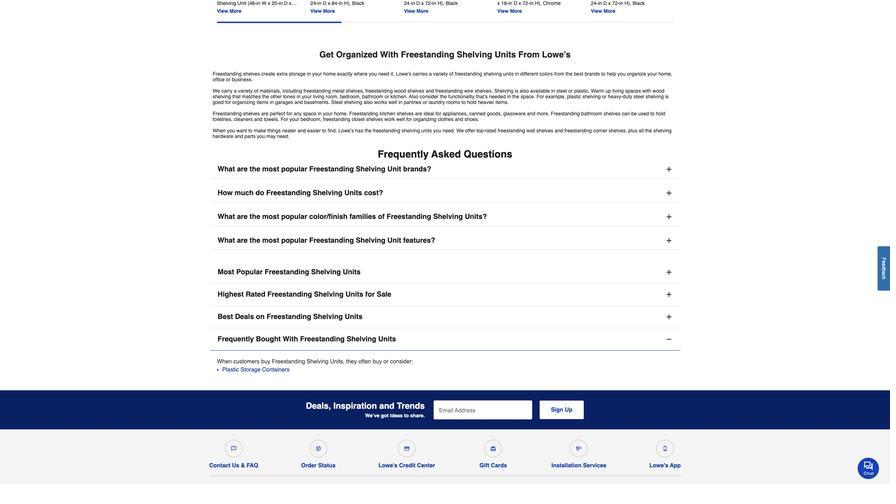 Task type: vqa. For each thing, say whether or not it's contained in the screenshot.
"5001229557" element
no



Task type: describe. For each thing, give the bounding box(es) containing it.
shelving up "used"
[[646, 94, 664, 100]]

how much do freestanding shelving units cost? button
[[210, 185, 681, 203]]

rated
[[246, 291, 266, 299]]

f
[[882, 258, 887, 261]]

warm
[[591, 88, 604, 94]]

shelves inside "when you want to make things neater and easier to find, lowe's has the freestanding shelving units you need. we offer top-rated freestanding wall shelves and freestanding corner shelves, plus all the shelving hardware and parts you may need."
[[537, 128, 554, 134]]

and left more.
[[527, 111, 536, 117]]

the left space.
[[512, 94, 519, 100]]

1 horizontal spatial need.
[[443, 128, 455, 134]]

shelving inside 'freestanding shelves create extra storage in your home exactly where you need it. lowe's carries a variety of freestanding shelving units in different colors from the best brands to help you organize your home, office or business.'
[[484, 71, 502, 77]]

2 e from the top
[[882, 264, 887, 266]]

2 view more from the left
[[311, 8, 335, 14]]

what are the most popular freestanding shelving unit brands?
[[218, 165, 431, 173]]

highest rated freestanding shelving units for sale button
[[210, 284, 681, 306]]

your up the neater
[[290, 117, 299, 122]]

home.
[[334, 111, 348, 117]]

exactly
[[337, 71, 353, 77]]

unit for features?
[[388, 237, 401, 245]]

units inside "when you want to make things neater and easier to find, lowe's has the freestanding shelving units you need. we offer top-rated freestanding wall shelves and freestanding corner shelves, plus all the shelving hardware and parts you may need."
[[422, 128, 432, 134]]

freestanding down glassware
[[498, 128, 525, 134]]

things
[[267, 128, 281, 134]]

order status
[[301, 463, 336, 470]]

in left different
[[515, 71, 519, 77]]

of inside 'we carry a variety of materials, including freestanding metal shelves, freestanding wood shelves and freestanding wire shelves. shelving is also available in steel or plastic. warm up living spaces with wood shelving that matches the other tones in your living room, bedroom, bathroom or kitchen. also consider the functionality that's needed in the space. for example, plastic shelving or heavy-duty steel shelving is good for organizing items in garages and basements. steel shelving also works well in pantries or laundry rooms to hold heavier items.'
[[254, 88, 258, 94]]

view for 4th view more link from the right
[[311, 8, 322, 14]]

lowe's credit center
[[379, 463, 435, 470]]

view for 5th view more link from the right
[[217, 8, 228, 14]]

business.
[[232, 77, 253, 82]]

we carry a variety of materials, including freestanding metal shelves, freestanding wood shelves and freestanding wire shelves. shelving is also available in steel or plastic. warm up living spaces with wood shelving that matches the other tones in your living room, bedroom, bathroom or kitchen. also consider the functionality that's needed in the space. for example, plastic shelving or heavy-duty steel shelving is good for organizing items in garages and basements. steel shelving also works well in pantries or laundry rooms to hold heavier items.
[[213, 88, 669, 105]]

and left parts
[[235, 134, 243, 139]]

deals,
[[306, 402, 331, 411]]

in right needed
[[507, 94, 511, 100]]

shelving inside "button"
[[433, 213, 463, 221]]

heavier
[[478, 100, 494, 105]]

shelves inside 'we carry a variety of materials, including freestanding metal shelves, freestanding wood shelves and freestanding wire shelves. shelving is also available in steel or plastic. warm up living spaces with wood shelving that matches the other tones in your living room, bedroom, bathroom or kitchen. also consider the functionality that's needed in the space. for example, plastic shelving or heavy-duty steel shelving is good for organizing items in garages and basements. steel shelving also works well in pantries or laundry rooms to hold heavier items.'
[[408, 88, 425, 94]]

basements.
[[304, 100, 330, 105]]

freestanding up rooms
[[436, 88, 463, 94]]

variety inside 'freestanding shelves create extra storage in your home exactly where you need it. lowe's carries a variety of freestanding shelving units in different colors from the best brands to help you organize your home, office or business.'
[[433, 71, 448, 77]]

credit
[[399, 463, 416, 470]]

how much do freestanding shelving units cost?
[[218, 189, 383, 197]]

plus image for families
[[666, 214, 673, 221]]

duty
[[623, 94, 633, 100]]

3 view more link from the left
[[404, 0, 486, 15]]

units inside most popular freestanding shelving units button
[[343, 268, 361, 277]]

to inside 'freestanding shelves create extra storage in your home exactly where you need it. lowe's carries a variety of freestanding shelving units in different colors from the best brands to help you organize your home, office or business.'
[[601, 71, 606, 77]]

questions
[[464, 149, 512, 160]]

make
[[254, 128, 266, 134]]

where
[[354, 71, 368, 77]]

most popular freestanding shelving units button
[[210, 262, 681, 284]]

or left laundry
[[423, 100, 427, 105]]

0 horizontal spatial living
[[313, 94, 324, 100]]

more.
[[537, 111, 550, 117]]

asked
[[431, 149, 461, 160]]

get
[[320, 50, 334, 60]]

2 view more link from the left
[[311, 0, 393, 15]]

bathroom inside freestanding shelves are perfect for any space in your home. freestanding kitchen shelves are ideal for appliances, canned goods, glassware and more. freestanding bathroom shelves can be used to hold toiletries, cleaners and towels. for your bedroom, freestanding closet shelves work well for organizing clothes and shoes.
[[581, 111, 602, 117]]

to inside freestanding shelves are perfect for any space in your home. freestanding kitchen shelves are ideal for appliances, canned goods, glassware and more. freestanding bathroom shelves can be used to hold toiletries, cleaners and towels. for your bedroom, freestanding closet shelves work well for organizing clothes and shoes.
[[651, 111, 655, 117]]

1 view more link from the left
[[217, 0, 299, 15]]

cards
[[491, 463, 507, 470]]

are for what are the most popular freestanding shelving unit brands?
[[237, 165, 248, 173]]

the inside button
[[250, 237, 260, 245]]

more for view more 'button' related to third view more link from the right
[[417, 8, 429, 14]]

kitchen.
[[391, 94, 408, 100]]

neater
[[282, 128, 296, 134]]

best
[[218, 313, 233, 321]]

when customers buy freestanding shelving units, they often buy or consider: plastic storage containers
[[217, 359, 413, 374]]

the inside "button"
[[250, 213, 260, 221]]

good
[[213, 100, 224, 105]]

share.
[[410, 413, 425, 419]]

view more button for third view more link from the right
[[404, 7, 429, 15]]

sale
[[377, 291, 392, 299]]

your left home.
[[323, 111, 333, 117]]

functionality
[[448, 94, 475, 100]]

a inside button
[[882, 272, 887, 275]]

with for organized
[[380, 50, 399, 60]]

hold inside freestanding shelves are perfect for any space in your home. freestanding kitchen shelves are ideal for appliances, canned goods, glassware and more. freestanding bathroom shelves can be used to hold toiletries, cleaners and towels. for your bedroom, freestanding closet shelves work well for organizing clothes and shoes.
[[656, 111, 666, 117]]

well inside freestanding shelves are perfect for any space in your home. freestanding kitchen shelves are ideal for appliances, canned goods, glassware and more. freestanding bathroom shelves can be used to hold toiletries, cleaners and towels. for your bedroom, freestanding closet shelves work well for organizing clothes and shoes.
[[396, 117, 405, 122]]

heavy-
[[608, 94, 623, 100]]

in right storage
[[307, 71, 311, 77]]

shelves, inside 'we carry a variety of materials, including freestanding metal shelves, freestanding wood shelves and freestanding wire shelves. shelving is also available in steel or plastic. warm up living spaces with wood shelving that matches the other tones in your living room, bedroom, bathroom or kitchen. also consider the functionality that's needed in the space. for example, plastic shelving or heavy-duty steel shelving is good for organizing items in garages and basements. steel shelving also works well in pantries or laundry rooms to hold heavier items.'
[[346, 88, 364, 94]]

freestanding down work
[[373, 128, 400, 134]]

the left other
[[262, 94, 269, 100]]

extra
[[277, 71, 288, 77]]

freestanding inside button
[[265, 268, 309, 277]]

when for when customers buy freestanding shelving units, they often buy or consider: plastic storage containers
[[217, 359, 232, 365]]

lowe's app
[[650, 463, 681, 470]]

room,
[[326, 94, 339, 100]]

us
[[232, 463, 239, 470]]

rated
[[485, 128, 497, 134]]

wall
[[527, 128, 535, 134]]

pantries
[[404, 100, 422, 105]]

towels.
[[264, 117, 279, 122]]

chat invite button image
[[858, 458, 880, 480]]

app
[[670, 463, 681, 470]]

to inside 'we carry a variety of materials, including freestanding metal shelves, freestanding wood shelves and freestanding wire shelves. shelving is also available in steel or plastic. warm up living spaces with wood shelving that matches the other tones in your living room, bedroom, bathroom or kitchen. also consider the functionality that's needed in the space. for example, plastic shelving or heavy-duty steel shelving is good for organizing items in garages and basements. steel shelving also works well in pantries or laundry rooms to hold heavier items.'
[[462, 100, 466, 105]]

customer care image
[[231, 447, 236, 452]]

shelving inside 'we carry a variety of materials, including freestanding metal shelves, freestanding wood shelves and freestanding wire shelves. shelving is also available in steel or plastic. warm up living spaces with wood shelving that matches the other tones in your living room, bedroom, bathroom or kitchen. also consider the functionality that's needed in the space. for example, plastic shelving or heavy-duty steel shelving is good for organizing items in garages and basements. steel shelving also works well in pantries or laundry rooms to hold heavier items.'
[[495, 88, 514, 94]]

lowe's for lowe's app
[[650, 463, 669, 470]]

carry
[[221, 88, 233, 94]]

shelving inside 'button'
[[356, 165, 386, 173]]

be
[[632, 111, 637, 117]]

we inside 'we carry a variety of materials, including freestanding metal shelves, freestanding wood shelves and freestanding wire shelves. shelving is also available in steel or plastic. warm up living spaces with wood shelving that matches the other tones in your living room, bedroom, bathroom or kitchen. also consider the functionality that's needed in the space. for example, plastic shelving or heavy-duty steel shelving is good for organizing items in garages and basements. steel shelving also works well in pantries or laundry rooms to hold heavier items.'
[[213, 88, 220, 94]]

glassware
[[503, 111, 526, 117]]

materials,
[[260, 88, 281, 94]]

shelves left can on the right
[[604, 111, 621, 117]]

easier
[[307, 128, 321, 134]]

popular for what are the most popular freestanding shelving unit brands?
[[281, 165, 307, 173]]

works
[[374, 100, 387, 105]]

hold inside 'we carry a variety of materials, including freestanding metal shelves, freestanding wood shelves and freestanding wire shelves. shelving is also available in steel or plastic. warm up living spaces with wood shelving that matches the other tones in your living room, bedroom, bathroom or kitchen. also consider the functionality that's needed in the space. for example, plastic shelving or heavy-duty steel shelving is good for organizing items in garages and basements. steel shelving also works well in pantries or laundry rooms to hold heavier items.'
[[467, 100, 477, 105]]

freestanding inside "button"
[[387, 213, 431, 221]]

what for what are the most popular color/finish families of freestanding shelving units?
[[218, 213, 235, 221]]

are down items
[[261, 111, 269, 117]]

what are the most popular freestanding shelving unit brands? button
[[210, 161, 681, 179]]

or inside 'freestanding shelves create extra storage in your home exactly where you need it. lowe's carries a variety of freestanding shelving units in different colors from the best brands to help you organize your home, office or business.'
[[226, 77, 230, 82]]

center
[[417, 463, 435, 470]]

more for view more 'button' associated with 4th view more link from the right
[[323, 8, 335, 14]]

how
[[218, 189, 233, 197]]

other
[[271, 94, 282, 100]]

more for 1st view more link from the right's view more 'button'
[[604, 8, 616, 14]]

get organized with freestanding shelving units from lowe's
[[320, 50, 571, 60]]

brands?
[[403, 165, 431, 173]]

well inside 'we carry a variety of materials, including freestanding metal shelves, freestanding wood shelves and freestanding wire shelves. shelving is also available in steel or plastic. warm up living spaces with wood shelving that matches the other tones in your living room, bedroom, bathroom or kitchen. also consider the functionality that's needed in the space. for example, plastic shelving or heavy-duty steel shelving is good for organizing items in garages and basements. steel shelving also works well in pantries or laundry rooms to hold heavier items.'
[[389, 100, 397, 105]]

offer
[[465, 128, 475, 134]]

in inside freestanding shelves are perfect for any space in your home. freestanding kitchen shelves are ideal for appliances, canned goods, glassware and more. freestanding bathroom shelves can be used to hold toiletries, cleaners and towels. for your bedroom, freestanding closet shelves work well for organizing clothes and shoes.
[[318, 111, 322, 117]]

it.
[[391, 71, 395, 77]]

to right want
[[248, 128, 253, 134]]

lowe's for lowe's credit center
[[379, 463, 398, 470]]

and inside deals, inspiration and trends we've got ideas to share.
[[379, 402, 395, 411]]

consider
[[420, 94, 439, 100]]

toiletries,
[[213, 117, 233, 122]]

containers
[[262, 367, 290, 374]]

want
[[237, 128, 247, 134]]

when for when you want to make things neater and easier to find, lowe's has the freestanding shelving units you need. we offer top-rated freestanding wall shelves and freestanding corner shelves, plus all the shelving hardware and parts you may need.
[[213, 128, 226, 134]]

steel
[[331, 100, 343, 105]]

frequently for frequently bought with freestanding shelving units
[[218, 336, 254, 344]]

lowe's app link
[[650, 438, 681, 470]]

shelves down items
[[243, 111, 260, 117]]

5 view more from the left
[[591, 8, 616, 14]]

installation services
[[552, 463, 607, 470]]

freestanding left corner
[[565, 128, 592, 134]]

mobile image
[[663, 447, 668, 452]]

in left "pantries"
[[399, 100, 402, 105]]

kitchen
[[380, 111, 396, 117]]

closet
[[352, 117, 365, 122]]

all
[[639, 128, 644, 134]]

storage
[[289, 71, 306, 77]]

shelving right all
[[654, 128, 672, 134]]

of inside "button"
[[378, 213, 385, 221]]

0 horizontal spatial steel
[[557, 88, 567, 94]]

shelving down "pantries"
[[402, 128, 420, 134]]

more for view more 'button' for 4th view more link from left
[[510, 8, 522, 14]]

what for what are the most popular freestanding shelving unit features?
[[218, 237, 235, 245]]

contact
[[209, 463, 231, 470]]

installation services link
[[552, 438, 607, 470]]

view more button for 5th view more link from the right
[[217, 7, 242, 15]]

you right help
[[618, 71, 626, 77]]

or left 'plastic.'
[[569, 88, 573, 94]]

4 view more link from the left
[[498, 0, 580, 15]]

shelves inside 'freestanding shelves create extra storage in your home exactly where you need it. lowe's carries a variety of freestanding shelving units in different colors from the best brands to help you organize your home, office or business.'
[[243, 71, 260, 77]]

for inside button
[[365, 291, 375, 299]]

your left home,
[[648, 71, 657, 77]]

view for 1st view more link from the right
[[591, 8, 602, 14]]

shoes.
[[465, 117, 479, 122]]

work
[[385, 117, 395, 122]]

plus image for sale
[[666, 292, 673, 299]]

freestanding inside freestanding shelves are perfect for any space in your home. freestanding kitchen shelves are ideal for appliances, canned goods, glassware and more. freestanding bathroom shelves can be used to hold toiletries, cleaners and towels. for your bedroom, freestanding closet shelves work well for organizing clothes and shoes.
[[323, 117, 350, 122]]

order status link
[[301, 438, 336, 470]]

freestanding inside the when customers buy freestanding shelving units, they often buy or consider: plastic storage containers
[[272, 359, 305, 365]]

sign
[[551, 408, 564, 414]]

0 vertical spatial lowe's
[[542, 50, 571, 60]]

popular for what are the most popular freestanding shelving unit features?
[[281, 237, 307, 245]]

also
[[409, 94, 419, 100]]

clothes
[[438, 117, 454, 122]]

1 horizontal spatial steel
[[634, 94, 644, 100]]

or inside the when customers buy freestanding shelving units, they often buy or consider: plastic storage containers
[[384, 359, 389, 365]]

plus image inside most popular freestanding shelving units button
[[666, 269, 673, 276]]

and up make
[[254, 117, 263, 122]]

for inside freestanding shelves are perfect for any space in your home. freestanding kitchen shelves are ideal for appliances, canned goods, glassware and more. freestanding bathroom shelves can be used to hold toiletries, cleaners and towels. for your bedroom, freestanding closet shelves work well for organizing clothes and shoes.
[[281, 117, 288, 122]]

view for 4th view more link from left
[[498, 8, 509, 14]]

to left find,
[[322, 128, 326, 134]]

and up laundry
[[426, 88, 434, 94]]

freestanding shelves create extra storage in your home exactly where you need it. lowe's carries a variety of freestanding shelving units in different colors from the best brands to help you organize your home, office or business.
[[213, 71, 673, 82]]

up
[[565, 408, 573, 414]]

and left shoes.
[[455, 117, 463, 122]]

or left heavy-
[[602, 94, 607, 100]]

shelves down "pantries"
[[397, 111, 414, 117]]

you down clothes
[[433, 128, 441, 134]]

different
[[521, 71, 538, 77]]

view for third view more link from the right
[[404, 8, 415, 14]]

best deals on freestanding shelving units button
[[210, 306, 681, 329]]

in right tones
[[297, 94, 301, 100]]

shelving left that
[[213, 94, 231, 100]]

of inside 'freestanding shelves create extra storage in your home exactly where you need it. lowe's carries a variety of freestanding shelving units in different colors from the best brands to help you organize your home, office or business.'
[[449, 71, 454, 77]]

to inside deals, inspiration and trends we've got ideas to share.
[[404, 413, 409, 419]]

lowe's inside 'freestanding shelves create extra storage in your home exactly where you need it. lowe's carries a variety of freestanding shelving units in different colors from the best brands to help you organize your home, office or business.'
[[396, 71, 412, 77]]

organize
[[627, 71, 646, 77]]

corner
[[593, 128, 607, 134]]



Task type: locate. For each thing, give the bounding box(es) containing it.
what inside 'button'
[[218, 165, 235, 173]]

0 vertical spatial units
[[503, 71, 514, 77]]

1 horizontal spatial with
[[380, 50, 399, 60]]

unit inside 'button'
[[388, 165, 401, 173]]

dimensions image
[[577, 447, 582, 452]]

are inside "button"
[[237, 213, 248, 221]]

or
[[226, 77, 230, 82], [569, 88, 573, 94], [385, 94, 389, 100], [602, 94, 607, 100], [423, 100, 427, 105], [384, 359, 389, 365]]

4 more from the left
[[510, 8, 522, 14]]

also left the works
[[364, 100, 373, 105]]

2 lowe's from the left
[[650, 463, 669, 470]]

popular inside button
[[281, 237, 307, 245]]

most for what are the most popular freestanding shelving unit features?
[[262, 237, 279, 245]]

1 plus image from the top
[[666, 237, 673, 245]]

plus image for cost?
[[666, 190, 673, 197]]

0 vertical spatial organizing
[[232, 100, 255, 105]]

freestanding inside 'button'
[[309, 165, 354, 173]]

freestanding up wire
[[455, 71, 482, 77]]

plus
[[629, 128, 638, 134]]

1 horizontal spatial lowe's
[[650, 463, 669, 470]]

shelving right steel
[[344, 100, 362, 105]]

your inside 'we carry a variety of materials, including freestanding metal shelves, freestanding wood shelves and freestanding wire shelves. shelving is also available in steel or plastic. warm up living spaces with wood shelving that matches the other tones in your living room, bedroom, bathroom or kitchen. also consider the functionality that's needed in the space. for example, plastic shelving or heavy-duty steel shelving is good for organizing items in garages and basements. steel shelving also works well in pantries or laundry rooms to hold heavier items.'
[[302, 94, 312, 100]]

5 more from the left
[[604, 8, 616, 14]]

plus image inside what are the most popular freestanding shelving unit features? button
[[666, 237, 673, 245]]

2 popular from the top
[[281, 213, 307, 221]]

with inside button
[[283, 336, 298, 344]]

2 horizontal spatial lowe's
[[542, 50, 571, 60]]

for inside 'we carry a variety of materials, including freestanding metal shelves, freestanding wood shelves and freestanding wire shelves. shelving is also available in steel or plastic. warm up living spaces with wood shelving that matches the other tones in your living room, bedroom, bathroom or kitchen. also consider the functionality that's needed in the space. for example, plastic shelving or heavy-duty steel shelving is good for organizing items in garages and basements. steel shelving also works well in pantries or laundry rooms to hold heavier items.'
[[537, 94, 544, 100]]

need
[[378, 71, 389, 77]]

popular inside "button"
[[281, 213, 307, 221]]

1 horizontal spatial is
[[665, 94, 669, 100]]

plus image inside best deals on freestanding shelving units button
[[666, 314, 673, 321]]

0 horizontal spatial wood
[[394, 88, 406, 94]]

1 view from the left
[[217, 8, 228, 14]]

contact us & faq
[[209, 463, 258, 470]]

freestanding up basements.
[[304, 88, 331, 94]]

shelving inside button
[[311, 268, 341, 277]]

2 horizontal spatial of
[[449, 71, 454, 77]]

0 vertical spatial for
[[537, 94, 544, 100]]

popular up how much do freestanding shelving units cost?
[[281, 165, 307, 173]]

the up popular
[[250, 237, 260, 245]]

1 e from the top
[[882, 261, 887, 264]]

more for 5th view more link from the right view more 'button'
[[230, 8, 242, 14]]

from
[[519, 50, 540, 60]]

metal
[[332, 88, 345, 94]]

1 buy from the left
[[261, 359, 270, 365]]

plus image for shelving
[[666, 237, 673, 245]]

popular down how much do freestanding shelving units cost?
[[281, 213, 307, 221]]

minus image
[[666, 336, 673, 343]]

0 horizontal spatial with
[[283, 336, 298, 344]]

popular inside 'button'
[[281, 165, 307, 173]]

tones
[[283, 94, 295, 100]]

view more button for 4th view more link from left
[[498, 7, 522, 15]]

units inside how much do freestanding shelving units cost? button
[[344, 189, 362, 197]]

a inside 'freestanding shelves create extra storage in your home exactly where you need it. lowe's carries a variety of freestanding shelving units in different colors from the best brands to help you organize your home, office or business.'
[[429, 71, 432, 77]]

units inside 'freestanding shelves create extra storage in your home exactly where you need it. lowe's carries a variety of freestanding shelving units in different colors from the best brands to help you organize your home, office or business.'
[[503, 71, 514, 77]]

for
[[537, 94, 544, 100], [281, 117, 288, 122]]

what inside what are the most popular freestanding shelving unit features? button
[[218, 237, 235, 245]]

shelves left work
[[366, 117, 383, 122]]

or left kitchen.
[[385, 94, 389, 100]]

0 vertical spatial well
[[389, 100, 397, 105]]

units down the ideal
[[422, 128, 432, 134]]

your left home
[[312, 71, 322, 77]]

you left want
[[227, 128, 235, 134]]

2 horizontal spatial a
[[882, 272, 887, 275]]

living right up
[[613, 88, 624, 94]]

shelving right plastic
[[583, 94, 601, 100]]

to right rooms
[[462, 100, 466, 105]]

the right the has
[[365, 128, 372, 134]]

units
[[495, 50, 516, 60], [344, 189, 362, 197], [343, 268, 361, 277], [346, 291, 363, 299], [345, 313, 363, 321], [378, 336, 396, 344]]

bedroom, up "easier"
[[301, 117, 322, 122]]

freestanding inside 'freestanding shelves create extra storage in your home exactly where you need it. lowe's carries a variety of freestanding shelving units in different colors from the best brands to help you organize your home, office or business.'
[[455, 71, 482, 77]]

the inside 'button'
[[250, 165, 260, 173]]

lowe's left app
[[650, 463, 669, 470]]

freestanding inside 'freestanding shelves create extra storage in your home exactly where you need it. lowe's carries a variety of freestanding shelving units in different colors from the best brands to help you organize your home, office or business.'
[[213, 71, 242, 77]]

0 vertical spatial when
[[213, 128, 226, 134]]

unit inside button
[[388, 237, 401, 245]]

you left need
[[369, 71, 377, 77]]

shelves, left plus
[[609, 128, 627, 134]]

the inside 'freestanding shelves create extra storage in your home exactly where you need it. lowe's carries a variety of freestanding shelving units in different colors from the best brands to help you organize your home, office or business.'
[[566, 71, 573, 77]]

is right with
[[665, 94, 669, 100]]

0 vertical spatial a
[[429, 71, 432, 77]]

1 horizontal spatial a
[[429, 71, 432, 77]]

1 vertical spatial when
[[217, 359, 232, 365]]

are inside button
[[237, 237, 248, 245]]

gift card image
[[491, 447, 496, 452]]

units left different
[[503, 71, 514, 77]]

1 horizontal spatial frequently
[[378, 149, 429, 160]]

4 view more button from the left
[[498, 7, 522, 15]]

2 vertical spatial most
[[262, 237, 279, 245]]

shelves up "pantries"
[[408, 88, 425, 94]]

and up any
[[295, 100, 303, 105]]

3 view from the left
[[404, 8, 415, 14]]

for left any
[[287, 111, 292, 117]]

0 horizontal spatial hold
[[467, 100, 477, 105]]

1 view more from the left
[[217, 8, 242, 14]]

help
[[607, 71, 616, 77]]

well right work
[[396, 117, 405, 122]]

what for what are the most popular freestanding shelving unit brands?
[[218, 165, 235, 173]]

home,
[[659, 71, 673, 77]]

a inside 'we carry a variety of materials, including freestanding metal shelves, freestanding wood shelves and freestanding wire shelves. shelving is also available in steel or plastic. warm up living spaces with wood shelving that matches the other tones in your living room, bedroom, bathroom or kitchen. also consider the functionality that's needed in the space. for example, plastic shelving or heavy-duty steel shelving is good for organizing items in garages and basements. steel shelving also works well in pantries or laundry rooms to hold heavier items.'
[[234, 88, 237, 94]]

best deals on freestanding shelving units
[[218, 313, 363, 321]]

1 vertical spatial plus image
[[666, 269, 673, 276]]

frequently inside button
[[218, 336, 254, 344]]

has
[[355, 128, 363, 134]]

units inside highest rated freestanding shelving units for sale button
[[346, 291, 363, 299]]

with up it.
[[380, 50, 399, 60]]

2 vertical spatial what
[[218, 237, 235, 245]]

we inside "when you want to make things neater and easier to find, lowe's has the freestanding shelving units you need. we offer top-rated freestanding wall shelves and freestanding corner shelves, plus all the shelving hardware and parts you may need."
[[457, 128, 464, 134]]

view more button for 1st view more link from the right
[[591, 7, 616, 15]]

well
[[389, 100, 397, 105], [396, 117, 405, 122]]

are up popular
[[237, 237, 248, 245]]

pickup image
[[316, 447, 321, 452]]

cost?
[[364, 189, 383, 197]]

2 view from the left
[[311, 8, 322, 14]]

credit card image
[[404, 447, 409, 452]]

we left carry at the left top of the page
[[213, 88, 220, 94]]

plus image
[[666, 237, 673, 245], [666, 269, 673, 276], [666, 292, 673, 299]]

1 vertical spatial for
[[281, 117, 288, 122]]

1 vertical spatial frequently
[[218, 336, 254, 344]]

garages
[[275, 100, 293, 105]]

2 what from the top
[[218, 213, 235, 221]]

2 most from the top
[[262, 213, 279, 221]]

best
[[574, 71, 583, 77]]

1 vertical spatial with
[[283, 336, 298, 344]]

1 vertical spatial popular
[[281, 213, 307, 221]]

example,
[[546, 94, 566, 100]]

the right all
[[645, 128, 652, 134]]

1 vertical spatial a
[[234, 88, 237, 94]]

0 horizontal spatial units
[[422, 128, 432, 134]]

the down do
[[250, 213, 260, 221]]

2 vertical spatial a
[[882, 272, 887, 275]]

2 view more button from the left
[[311, 7, 335, 15]]

2 plus image from the top
[[666, 269, 673, 276]]

1 horizontal spatial units
[[503, 71, 514, 77]]

1 vertical spatial we
[[457, 128, 464, 134]]

2 buy from the left
[[373, 359, 382, 365]]

most inside button
[[262, 237, 279, 245]]

freestanding up find,
[[323, 117, 350, 122]]

plus image inside highest rated freestanding shelving units for sale button
[[666, 292, 673, 299]]

hold down wire
[[467, 100, 477, 105]]

for inside 'we carry a variety of materials, including freestanding metal shelves, freestanding wood shelves and freestanding wire shelves. shelving is also available in steel or plastic. warm up living spaces with wood shelving that matches the other tones in your living room, bedroom, bathroom or kitchen. also consider the functionality that's needed in the space. for example, plastic shelving or heavy-duty steel shelving is good for organizing items in garages and basements. steel shelving also works well in pantries or laundry rooms to hold heavier items.'
[[225, 100, 231, 105]]

are inside 'button'
[[237, 165, 248, 173]]

1 horizontal spatial bedroom,
[[340, 94, 361, 100]]

0 vertical spatial also
[[520, 88, 529, 94]]

frequently for frequently asked questions
[[378, 149, 429, 160]]

status
[[318, 463, 336, 470]]

units for how much do freestanding shelving units cost?
[[344, 189, 362, 197]]

frequently up brands?
[[378, 149, 429, 160]]

1 horizontal spatial for
[[537, 94, 544, 100]]

space
[[303, 111, 316, 117]]

0 horizontal spatial frequently
[[218, 336, 254, 344]]

2 vertical spatial of
[[378, 213, 385, 221]]

scrollbar
[[217, 22, 341, 23]]

bathroom
[[362, 94, 383, 100], [581, 111, 602, 117]]

2 plus image from the top
[[666, 190, 673, 197]]

with
[[380, 50, 399, 60], [283, 336, 298, 344]]

variety down business.
[[238, 88, 253, 94]]

0 horizontal spatial for
[[281, 117, 288, 122]]

popular
[[236, 268, 263, 277]]

0 horizontal spatial of
[[254, 88, 258, 94]]

in right items
[[270, 100, 274, 105]]

are left the ideal
[[415, 111, 422, 117]]

2 vertical spatial plus image
[[666, 292, 673, 299]]

0 horizontal spatial buy
[[261, 359, 270, 365]]

are down much
[[237, 213, 248, 221]]

bedroom, inside 'we carry a variety of materials, including freestanding metal shelves, freestanding wood shelves and freestanding wire shelves. shelving is also available in steel or plastic. warm up living spaces with wood shelving that matches the other tones in your living room, bedroom, bathroom or kitchen. also consider the functionality that's needed in the space. for example, plastic shelving or heavy-duty steel shelving is good for organizing items in garages and basements. steel shelving also works well in pantries or laundry rooms to hold heavier items.'
[[340, 94, 361, 100]]

1 horizontal spatial bathroom
[[581, 111, 602, 117]]

0 vertical spatial hold
[[467, 100, 477, 105]]

and left "easier"
[[298, 128, 306, 134]]

in
[[307, 71, 311, 77], [515, 71, 519, 77], [551, 88, 555, 94], [297, 94, 301, 100], [507, 94, 511, 100], [270, 100, 274, 105], [399, 100, 402, 105], [318, 111, 322, 117]]

with for bought
[[283, 336, 298, 344]]

plus image inside how much do freestanding shelving units cost? button
[[666, 190, 673, 197]]

shelves left create
[[243, 71, 260, 77]]

0 vertical spatial we
[[213, 88, 220, 94]]

0 horizontal spatial is
[[515, 88, 519, 94]]

well right the works
[[389, 100, 397, 105]]

1 horizontal spatial variety
[[433, 71, 448, 77]]

1 horizontal spatial lowe's
[[396, 71, 412, 77]]

2 vertical spatial popular
[[281, 237, 307, 245]]

1 horizontal spatial we
[[457, 128, 464, 134]]

4 view from the left
[[498, 8, 509, 14]]

plus image
[[666, 166, 673, 173], [666, 190, 673, 197], [666, 214, 673, 221], [666, 314, 673, 321]]

wire
[[464, 88, 473, 94]]

units for best deals on freestanding shelving units
[[345, 313, 363, 321]]

customers
[[233, 359, 260, 365]]

0 horizontal spatial bedroom,
[[301, 117, 322, 122]]

you left may
[[257, 134, 265, 139]]

1 vertical spatial hold
[[656, 111, 666, 117]]

2 wood from the left
[[653, 88, 665, 94]]

they
[[346, 359, 357, 365]]

most inside 'button'
[[262, 165, 279, 173]]

in right available
[[551, 88, 555, 94]]

storage
[[241, 367, 261, 374]]

frequently bought with freestanding shelving units
[[218, 336, 396, 344]]

to right "used"
[[651, 111, 655, 117]]

lowe's inside "when you want to make things neater and easier to find, lowe's has the freestanding shelving units you need. we offer top-rated freestanding wall shelves and freestanding corner shelves, plus all the shelving hardware and parts you may need."
[[339, 128, 354, 134]]

5 view from the left
[[591, 8, 602, 14]]

0 horizontal spatial organizing
[[232, 100, 255, 105]]

1 vertical spatial well
[[396, 117, 405, 122]]

organizing inside freestanding shelves are perfect for any space in your home. freestanding kitchen shelves are ideal for appliances, canned goods, glassware and more. freestanding bathroom shelves can be used to hold toiletries, cleaners and towels. for your bedroom, freestanding closet shelves work well for organizing clothes and shoes.
[[414, 117, 437, 122]]

3 view more from the left
[[404, 8, 429, 14]]

view
[[217, 8, 228, 14], [311, 8, 322, 14], [404, 8, 415, 14], [498, 8, 509, 14], [591, 8, 602, 14]]

bedroom,
[[340, 94, 361, 100], [301, 117, 322, 122]]

0 horizontal spatial we
[[213, 88, 220, 94]]

to left help
[[601, 71, 606, 77]]

0 horizontal spatial need.
[[277, 134, 290, 139]]

1 vertical spatial unit
[[388, 237, 401, 245]]

0 vertical spatial most
[[262, 165, 279, 173]]

3 what from the top
[[218, 237, 235, 245]]

1 lowe's from the left
[[379, 463, 398, 470]]

2 unit from the top
[[388, 237, 401, 245]]

1 horizontal spatial wood
[[653, 88, 665, 94]]

steel left plastic
[[557, 88, 567, 94]]

3 more from the left
[[417, 8, 429, 14]]

also
[[520, 88, 529, 94], [364, 100, 373, 105]]

most for what are the most popular color/finish families of freestanding shelving units?
[[262, 213, 279, 221]]

1 horizontal spatial of
[[378, 213, 385, 221]]

0 horizontal spatial also
[[364, 100, 373, 105]]

brands
[[585, 71, 600, 77]]

most inside "button"
[[262, 213, 279, 221]]

1 vertical spatial bedroom,
[[301, 117, 322, 122]]

for right the ideal
[[436, 111, 441, 117]]

of right families
[[378, 213, 385, 221]]

bathroom up kitchen
[[362, 94, 383, 100]]

for left sale
[[365, 291, 375, 299]]

plus image inside the what are the most popular freestanding shelving unit brands? 'button'
[[666, 166, 673, 173]]

shelves, right metal
[[346, 88, 364, 94]]

view more button for 4th view more link from the right
[[311, 7, 335, 15]]

what are the most popular color/finish families of freestanding shelving units?
[[218, 213, 487, 221]]

units for frequently bought with freestanding shelving units
[[378, 336, 396, 344]]

3 most from the top
[[262, 237, 279, 245]]

what down "how"
[[218, 213, 235, 221]]

do
[[256, 189, 264, 197]]

units,
[[330, 359, 345, 365]]

0 vertical spatial popular
[[281, 165, 307, 173]]

organizing left clothes
[[414, 117, 437, 122]]

a up k
[[882, 272, 887, 275]]

1 vertical spatial lowe's
[[396, 71, 412, 77]]

0 vertical spatial bedroom,
[[340, 94, 361, 100]]

0 horizontal spatial lowe's
[[379, 463, 398, 470]]

1 horizontal spatial buy
[[373, 359, 382, 365]]

ideal
[[424, 111, 434, 117]]

the right "consider"
[[440, 94, 447, 100]]

1 more from the left
[[230, 8, 242, 14]]

1 vertical spatial shelves,
[[609, 128, 627, 134]]

0 vertical spatial shelves,
[[346, 88, 364, 94]]

organized
[[336, 50, 378, 60]]

items.
[[496, 100, 509, 105]]

that
[[232, 94, 241, 100]]

a right carries
[[429, 71, 432, 77]]

sign up form
[[434, 401, 584, 421]]

1 wood from the left
[[394, 88, 406, 94]]

1 vertical spatial organizing
[[414, 117, 437, 122]]

1 view more button from the left
[[217, 7, 242, 15]]

of up items
[[254, 88, 258, 94]]

for right space.
[[537, 94, 544, 100]]

what are the most popular freestanding shelving unit features?
[[218, 237, 435, 245]]

0 horizontal spatial a
[[234, 88, 237, 94]]

with right bought
[[283, 336, 298, 344]]

0 horizontal spatial bathroom
[[362, 94, 383, 100]]

when inside the when customers buy freestanding shelving units, they often buy or consider: plastic storage containers
[[217, 359, 232, 365]]

including
[[283, 88, 302, 94]]

0 vertical spatial of
[[449, 71, 454, 77]]

organizing
[[232, 100, 255, 105], [414, 117, 437, 122]]

0 vertical spatial with
[[380, 50, 399, 60]]

shelves,
[[346, 88, 364, 94], [609, 128, 627, 134]]

lowe's up from
[[542, 50, 571, 60]]

most for what are the most popular freestanding shelving unit brands?
[[262, 165, 279, 173]]

often
[[359, 359, 371, 365]]

1 vertical spatial of
[[254, 88, 258, 94]]

plastic
[[567, 94, 581, 100]]

lowe's credit center link
[[379, 438, 435, 470]]

available
[[530, 88, 550, 94]]

unit left brands?
[[388, 165, 401, 173]]

frequently bought with freestanding shelving units button
[[210, 329, 681, 351]]

bedroom, inside freestanding shelves are perfect for any space in your home. freestanding kitchen shelves are ideal for appliances, canned goods, glassware and more. freestanding bathroom shelves can be used to hold toiletries, cleaners and towels. for your bedroom, freestanding closet shelves work well for organizing clothes and shoes.
[[301, 117, 322, 122]]

1 popular from the top
[[281, 165, 307, 173]]

what up most
[[218, 237, 235, 245]]

are for what are the most popular freestanding shelving unit features?
[[237, 237, 248, 245]]

and right wall
[[555, 128, 563, 134]]

freestanding up the works
[[366, 88, 393, 94]]

3 plus image from the top
[[666, 292, 673, 299]]

3 view more button from the left
[[404, 7, 429, 15]]

steel right duty
[[634, 94, 644, 100]]

variety inside 'we carry a variety of materials, including freestanding metal shelves, freestanding wood shelves and freestanding wire shelves. shelving is also available in steel or plastic. warm up living spaces with wood shelving that matches the other tones in your living room, bedroom, bathroom or kitchen. also consider the functionality that's needed in the space. for example, plastic shelving or heavy-duty steel shelving is good for organizing items in garages and basements. steel shelving also works well in pantries or laundry rooms to hold heavier items.'
[[238, 88, 253, 94]]

0 horizontal spatial variety
[[238, 88, 253, 94]]

wood right with
[[653, 88, 665, 94]]

freestanding
[[455, 71, 482, 77], [304, 88, 331, 94], [366, 88, 393, 94], [436, 88, 463, 94], [323, 117, 350, 122], [373, 128, 400, 134], [498, 128, 525, 134], [565, 128, 592, 134]]

lowe's inside 'link'
[[650, 463, 669, 470]]

what are the most popular color/finish families of freestanding shelving units? button
[[210, 208, 681, 226]]

gift cards link
[[478, 438, 509, 470]]

Email Address email field
[[434, 401, 532, 420]]

plus image inside what are the most popular color/finish families of freestanding shelving units? "button"
[[666, 214, 673, 221]]

4 plus image from the top
[[666, 314, 673, 321]]

to right ideas
[[404, 413, 409, 419]]

5 view more button from the left
[[591, 7, 616, 15]]

4 view more from the left
[[498, 8, 522, 14]]

5 view more link from the left
[[591, 0, 673, 15]]

most popular freestanding shelving units
[[218, 268, 361, 277]]

are for what are the most popular color/finish families of freestanding shelving units?
[[237, 213, 248, 221]]

carries
[[413, 71, 428, 77]]

lowe's
[[379, 463, 398, 470], [650, 463, 669, 470]]

0 vertical spatial variety
[[433, 71, 448, 77]]

unit
[[388, 165, 401, 173], [388, 237, 401, 245]]

laundry
[[429, 100, 445, 105]]

for down "pantries"
[[406, 117, 412, 122]]

goods,
[[487, 111, 502, 117]]

need. down clothes
[[443, 128, 455, 134]]

1 vertical spatial units
[[422, 128, 432, 134]]

living left room,
[[313, 94, 324, 100]]

0 vertical spatial frequently
[[378, 149, 429, 160]]

units for get organized with freestanding shelving units from lowe's
[[495, 50, 516, 60]]

1 plus image from the top
[[666, 166, 673, 173]]

used
[[638, 111, 649, 117]]

1 most from the top
[[262, 165, 279, 173]]

0 vertical spatial unit
[[388, 165, 401, 173]]

d
[[882, 266, 887, 269]]

inspiration
[[334, 402, 377, 411]]

1 vertical spatial what
[[218, 213, 235, 221]]

what up "how"
[[218, 165, 235, 173]]

of down get organized with freestanding shelving units from lowe's
[[449, 71, 454, 77]]

1 horizontal spatial hold
[[656, 111, 666, 117]]

create
[[261, 71, 275, 77]]

ideas
[[390, 413, 403, 419]]

1 horizontal spatial living
[[613, 88, 624, 94]]

plus image for shelving
[[666, 166, 673, 173]]

buy right often
[[373, 359, 382, 365]]

what inside what are the most popular color/finish families of freestanding shelving units? "button"
[[218, 213, 235, 221]]

or right office on the top left of page
[[226, 77, 230, 82]]

cleaners
[[234, 117, 253, 122]]

top-
[[477, 128, 485, 134]]

plastic.
[[574, 88, 590, 94]]

when inside "when you want to make things neater and easier to find, lowe's has the freestanding shelving units you need. we offer top-rated freestanding wall shelves and freestanding corner shelves, plus all the shelving hardware and parts you may need."
[[213, 128, 226, 134]]

1 vertical spatial also
[[364, 100, 373, 105]]

rooms
[[446, 100, 460, 105]]

can
[[622, 111, 630, 117]]

variety down get organized with freestanding shelving units from lowe's
[[433, 71, 448, 77]]

units inside best deals on freestanding shelving units button
[[345, 313, 363, 321]]

your
[[312, 71, 322, 77], [648, 71, 657, 77], [302, 94, 312, 100], [323, 111, 333, 117], [290, 117, 299, 122]]

your up space
[[302, 94, 312, 100]]

faq
[[247, 463, 258, 470]]

organizing inside 'we carry a variety of materials, including freestanding metal shelves, freestanding wood shelves and freestanding wire shelves. shelving is also available in steel or plastic. warm up living spaces with wood shelving that matches the other tones in your living room, bedroom, bathroom or kitchen. also consider the functionality that's needed in the space. for example, plastic shelving or heavy-duty steel shelving is good for organizing items in garages and basements. steel shelving also works well in pantries or laundry rooms to hold heavier items.'
[[232, 100, 255, 105]]

shelves, inside "when you want to make things neater and easier to find, lowe's has the freestanding shelving units you need. we offer top-rated freestanding wall shelves and freestanding corner shelves, plus all the shelving hardware and parts you may need."
[[609, 128, 627, 134]]

0 horizontal spatial lowe's
[[339, 128, 354, 134]]

units inside frequently bought with freestanding shelving units button
[[378, 336, 396, 344]]

1 vertical spatial bathroom
[[581, 111, 602, 117]]

0 vertical spatial bathroom
[[362, 94, 383, 100]]

of
[[449, 71, 454, 77], [254, 88, 258, 94], [378, 213, 385, 221]]

when up the plastic
[[217, 359, 232, 365]]

frequently down deals
[[218, 336, 254, 344]]

1 horizontal spatial organizing
[[414, 117, 437, 122]]

bathroom up corner
[[581, 111, 602, 117]]

are
[[261, 111, 269, 117], [415, 111, 422, 117], [237, 165, 248, 173], [237, 213, 248, 221], [237, 237, 248, 245]]

bathroom inside 'we carry a variety of materials, including freestanding metal shelves, freestanding wood shelves and freestanding wire shelves. shelving is also available in steel or plastic. warm up living spaces with wood shelving that matches the other tones in your living room, bedroom, bathroom or kitchen. also consider the functionality that's needed in the space. for example, plastic shelving or heavy-duty steel shelving is good for organizing items in garages and basements. steel shelving also works well in pantries or laundry rooms to hold heavier items.'
[[362, 94, 383, 100]]

1 vertical spatial most
[[262, 213, 279, 221]]

1 horizontal spatial also
[[520, 88, 529, 94]]

1 what from the top
[[218, 165, 235, 173]]

popular for what are the most popular color/finish families of freestanding shelving units?
[[281, 213, 307, 221]]

installation
[[552, 463, 582, 470]]

bedroom, right room,
[[340, 94, 361, 100]]

also left available
[[520, 88, 529, 94]]

2 vertical spatial lowe's
[[339, 128, 354, 134]]

2 more from the left
[[323, 8, 335, 14]]

1 unit from the top
[[388, 165, 401, 173]]

unit for brands?
[[388, 165, 401, 173]]

3 popular from the top
[[281, 237, 307, 245]]

consider:
[[390, 359, 413, 365]]

0 horizontal spatial shelves,
[[346, 88, 364, 94]]

0 vertical spatial what
[[218, 165, 235, 173]]

3 plus image from the top
[[666, 214, 673, 221]]

1 vertical spatial variety
[[238, 88, 253, 94]]

0 vertical spatial plus image
[[666, 237, 673, 245]]

popular up most popular freestanding shelving units
[[281, 237, 307, 245]]

1 horizontal spatial shelves,
[[609, 128, 627, 134]]

living
[[613, 88, 624, 94], [313, 94, 324, 100]]

for right good
[[225, 100, 231, 105]]

shelving inside the when customers buy freestanding shelving units, they often buy or consider: plastic storage containers
[[307, 359, 329, 365]]



